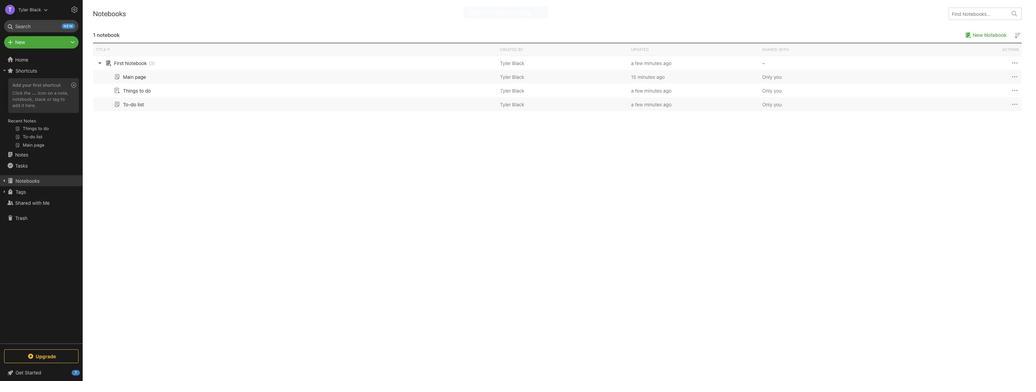 Task type: vqa. For each thing, say whether or not it's contained in the screenshot.
the minutes inside To-do list row
yes



Task type: locate. For each thing, give the bounding box(es) containing it.
1 horizontal spatial do
[[145, 88, 151, 94]]

1 a few minutes ago from the top
[[631, 60, 672, 66]]

few for to-do list
[[635, 102, 643, 107]]

created by button
[[498, 43, 629, 56]]

0 vertical spatial only you
[[763, 74, 782, 80]]

a for "to-do list" row
[[631, 102, 634, 107]]

do left list
[[131, 102, 136, 107]]

more actions image down actions
[[1011, 59, 1020, 67]]

icon
[[38, 90, 46, 96]]

0 vertical spatial notebook
[[985, 32, 1007, 38]]

things
[[123, 88, 138, 94]]

created
[[500, 47, 518, 52]]

to inside icon on a note, notebook, stack or tag to add it here.
[[61, 96, 65, 102]]

2 few from the top
[[635, 88, 643, 94]]

home
[[15, 57, 28, 63]]

expand tags image
[[2, 189, 7, 195]]

more actions field for to-do list
[[1011, 100, 1020, 109]]

minutes inside "to-do list" row
[[645, 102, 662, 107]]

1 more actions field from the top
[[1011, 59, 1020, 67]]

here.
[[25, 103, 36, 108]]

2 vertical spatial more actions image
[[1011, 100, 1020, 109]]

notebook
[[97, 32, 120, 38]]

only inside "to-do list" row
[[763, 102, 773, 107]]

ago inside first notebook row
[[664, 60, 672, 66]]

get started
[[16, 370, 41, 376]]

shortcuts
[[16, 68, 37, 74]]

a inside things to do row
[[631, 88, 634, 94]]

only you for list
[[763, 102, 782, 107]]

only inside main page 'row'
[[763, 74, 773, 80]]

row group inside notebooks element
[[93, 56, 1022, 111]]

shared
[[15, 200, 31, 206]]

few inside things to do row
[[635, 88, 643, 94]]

1 horizontal spatial notebooks
[[93, 10, 126, 18]]

you inside "to-do list" row
[[774, 102, 782, 107]]

)
[[153, 60, 155, 66]]

0 vertical spatial do
[[145, 88, 151, 94]]

0 vertical spatial notes
[[24, 118, 36, 124]]

1 vertical spatial notebooks
[[16, 178, 40, 184]]

to inside button
[[139, 88, 144, 94]]

few inside first notebook row
[[635, 60, 643, 66]]

black inside "to-do list" row
[[513, 102, 525, 107]]

new up home
[[15, 39, 25, 45]]

icon on a note, notebook, stack or tag to add it here.
[[12, 90, 68, 108]]

only
[[763, 74, 773, 80], [763, 88, 773, 94], [763, 102, 773, 107]]

more actions field inside things to do row
[[1011, 86, 1020, 95]]

shared with me link
[[0, 198, 82, 209]]

first notebook ( 3 )
[[114, 60, 155, 66]]

2 a few minutes ago from the top
[[631, 88, 672, 94]]

home link
[[0, 54, 83, 65]]

a few minutes ago
[[631, 60, 672, 66], [631, 88, 672, 94], [631, 102, 672, 107]]

to
[[139, 88, 144, 94], [61, 96, 65, 102]]

0 vertical spatial you
[[774, 74, 782, 80]]

trash
[[15, 215, 27, 221]]

do inside row
[[131, 102, 136, 107]]

1 horizontal spatial new
[[973, 32, 984, 38]]

0 vertical spatial to
[[139, 88, 144, 94]]

1 vertical spatial you
[[774, 88, 782, 94]]

main page 1 element
[[123, 74, 146, 80]]

(
[[149, 60, 150, 66]]

new notebook button
[[964, 31, 1007, 39]]

you
[[774, 74, 782, 80], [774, 88, 782, 94], [774, 102, 782, 107]]

more actions field inside "to-do list" row
[[1011, 100, 1020, 109]]

tags
[[16, 189, 26, 195]]

0 vertical spatial new
[[973, 32, 984, 38]]

2 vertical spatial a few minutes ago
[[631, 102, 672, 107]]

notebook inside row
[[125, 60, 147, 66]]

shortcut
[[43, 82, 61, 88]]

tyler inside "to-do list" row
[[500, 102, 511, 107]]

1 vertical spatial notebook
[[125, 60, 147, 66]]

minutes inside things to do row
[[645, 88, 662, 94]]

new inside popup button
[[15, 39, 25, 45]]

only inside things to do row
[[763, 88, 773, 94]]

new inside 'button'
[[973, 32, 984, 38]]

0 horizontal spatial to
[[61, 96, 65, 102]]

2 vertical spatial only
[[763, 102, 773, 107]]

do inside row
[[145, 88, 151, 94]]

do down page
[[145, 88, 151, 94]]

tyler black for main page
[[500, 74, 525, 80]]

1 vertical spatial a few minutes ago
[[631, 88, 672, 94]]

black for to-do list
[[513, 102, 525, 107]]

tag
[[53, 96, 59, 102]]

to down the note,
[[61, 96, 65, 102]]

tyler inside things to do row
[[500, 88, 511, 94]]

2 vertical spatial only you
[[763, 102, 782, 107]]

tasks button
[[0, 160, 82, 171]]

title button
[[93, 43, 498, 56]]

trash link
[[0, 213, 82, 224]]

you inside main page 'row'
[[774, 74, 782, 80]]

actions
[[1003, 47, 1020, 52]]

tree containing home
[[0, 54, 83, 344]]

group
[[0, 76, 82, 152]]

Account field
[[0, 3, 48, 17]]

click the ...
[[12, 90, 36, 96]]

black inside things to do row
[[513, 88, 525, 94]]

only you inside "to-do list" row
[[763, 102, 782, 107]]

only you
[[763, 74, 782, 80], [763, 88, 782, 94], [763, 102, 782, 107]]

1 vertical spatial notes
[[15, 152, 28, 158]]

row group containing first notebook
[[93, 56, 1022, 111]]

tyler inside main page 'row'
[[500, 74, 511, 80]]

a for things to do row
[[631, 88, 634, 94]]

page
[[135, 74, 146, 80]]

3 more actions image from the top
[[1011, 100, 1020, 109]]

2 vertical spatial few
[[635, 102, 643, 107]]

2 you from the top
[[774, 88, 782, 94]]

1 vertical spatial only you
[[763, 88, 782, 94]]

by
[[519, 47, 524, 52]]

0 horizontal spatial new
[[15, 39, 25, 45]]

3 only you from the top
[[763, 102, 782, 107]]

1 only from the top
[[763, 74, 773, 80]]

notes right "recent"
[[24, 118, 36, 124]]

1 only you from the top
[[763, 74, 782, 80]]

me
[[43, 200, 50, 206]]

notebook up actions
[[985, 32, 1007, 38]]

black for main page
[[513, 74, 525, 80]]

notes
[[24, 118, 36, 124], [15, 152, 28, 158]]

to right things
[[139, 88, 144, 94]]

tyler
[[18, 7, 29, 12], [500, 60, 511, 66], [500, 74, 511, 80], [500, 88, 511, 94], [500, 102, 511, 107]]

2 only you from the top
[[763, 88, 782, 94]]

4 more actions field from the top
[[1011, 100, 1020, 109]]

3 more actions field from the top
[[1011, 86, 1020, 95]]

new
[[973, 32, 984, 38], [15, 39, 25, 45]]

0 vertical spatial few
[[635, 60, 643, 66]]

tyler for to-do list
[[500, 102, 511, 107]]

1 few from the top
[[635, 60, 643, 66]]

you inside things to do row
[[774, 88, 782, 94]]

2 vertical spatial you
[[774, 102, 782, 107]]

ago for first notebook row
[[664, 60, 672, 66]]

0 vertical spatial a few minutes ago
[[631, 60, 672, 66]]

tyler black for to-do list
[[500, 102, 525, 107]]

1 you from the top
[[774, 74, 782, 80]]

a inside icon on a note, notebook, stack or tag to add it here.
[[54, 90, 57, 96]]

a for first notebook row
[[631, 60, 634, 66]]

new down find notebooks… text field
[[973, 32, 984, 38]]

1 vertical spatial do
[[131, 102, 136, 107]]

1 horizontal spatial to
[[139, 88, 144, 94]]

created by
[[500, 47, 524, 52]]

main page row
[[93, 70, 1022, 84]]

black
[[30, 7, 41, 12], [513, 60, 525, 66], [513, 74, 525, 80], [513, 88, 525, 94], [513, 102, 525, 107]]

a inside first notebook row
[[631, 60, 634, 66]]

0 vertical spatial only
[[763, 74, 773, 80]]

Find Notebooks… text field
[[950, 8, 1008, 19]]

more actions image inside "to-do list" row
[[1011, 100, 1020, 109]]

2 only from the top
[[763, 88, 773, 94]]

0 vertical spatial notebooks
[[93, 10, 126, 18]]

1 vertical spatial new
[[15, 39, 25, 45]]

tyler black inside field
[[18, 7, 41, 12]]

notebooks link
[[0, 175, 82, 186]]

notebook left (
[[125, 60, 147, 66]]

more actions image for to-do list
[[1011, 100, 1020, 109]]

notebook inside 'button'
[[985, 32, 1007, 38]]

3 only from the top
[[763, 102, 773, 107]]

to-do list row
[[93, 98, 1022, 111]]

more actions image down more actions icon
[[1011, 100, 1020, 109]]

ago inside things to do row
[[664, 88, 672, 94]]

more actions image
[[1011, 59, 1020, 67], [1011, 73, 1020, 81], [1011, 100, 1020, 109]]

list
[[138, 102, 144, 107]]

3 a few minutes ago from the top
[[631, 102, 672, 107]]

3
[[150, 60, 153, 66]]

tyler inside field
[[18, 7, 29, 12]]

2 more actions field from the top
[[1011, 73, 1020, 81]]

1 vertical spatial more actions image
[[1011, 73, 1020, 81]]

recent
[[8, 118, 23, 124]]

things to do 2 element
[[123, 88, 151, 94]]

3 you from the top
[[774, 102, 782, 107]]

1 more actions image from the top
[[1011, 59, 1020, 67]]

a inside "to-do list" row
[[631, 102, 634, 107]]

0 vertical spatial more actions image
[[1011, 59, 1020, 67]]

shortcuts button
[[0, 65, 82, 76]]

1 vertical spatial only
[[763, 88, 773, 94]]

More actions field
[[1011, 59, 1020, 67], [1011, 73, 1020, 81], [1011, 86, 1020, 95], [1011, 100, 1020, 109]]

black inside main page 'row'
[[513, 74, 525, 80]]

few inside "to-do list" row
[[635, 102, 643, 107]]

notebooks up tags
[[16, 178, 40, 184]]

notes inside group
[[24, 118, 36, 124]]

a
[[631, 60, 634, 66], [631, 88, 634, 94], [54, 90, 57, 96], [631, 102, 634, 107]]

more actions field inside main page 'row'
[[1011, 73, 1020, 81]]

notebook
[[985, 32, 1007, 38], [125, 60, 147, 66]]

title
[[96, 47, 106, 52]]

2 more actions image from the top
[[1011, 73, 1020, 81]]

notes up tasks
[[15, 152, 28, 158]]

more actions image up more actions icon
[[1011, 73, 1020, 81]]

a few minutes ago for to-do list
[[631, 102, 672, 107]]

tree
[[0, 54, 83, 344]]

more actions image inside first notebook row
[[1011, 59, 1020, 67]]

ago inside main page 'row'
[[657, 74, 665, 80]]

tyler inside first notebook row
[[500, 60, 511, 66]]

black inside first notebook row
[[513, 60, 525, 66]]

note,
[[58, 90, 68, 96]]

tyler black inside things to do row
[[500, 88, 525, 94]]

only you for do
[[763, 88, 782, 94]]

tyler black
[[18, 7, 41, 12], [500, 60, 525, 66], [500, 74, 525, 80], [500, 88, 525, 94], [500, 102, 525, 107]]

few
[[635, 60, 643, 66], [635, 88, 643, 94], [635, 102, 643, 107]]

you for list
[[774, 102, 782, 107]]

to-
[[123, 102, 131, 107]]

minutes inside first notebook row
[[645, 60, 662, 66]]

notebook for first
[[125, 60, 147, 66]]

1 horizontal spatial notebook
[[985, 32, 1007, 38]]

ago inside "to-do list" row
[[664, 102, 672, 107]]

more actions field inside first notebook row
[[1011, 59, 1020, 67]]

do
[[145, 88, 151, 94], [131, 102, 136, 107]]

notebooks up notebook at the top of the page
[[93, 10, 126, 18]]

recent notes
[[8, 118, 36, 124]]

tyler black inside "to-do list" row
[[500, 102, 525, 107]]

tyler black inside main page 'row'
[[500, 74, 525, 80]]

more actions image inside main page 'row'
[[1011, 73, 1020, 81]]

1 vertical spatial to
[[61, 96, 65, 102]]

0 horizontal spatial notebook
[[125, 60, 147, 66]]

only you inside things to do row
[[763, 88, 782, 94]]

first
[[33, 82, 41, 88]]

notes link
[[0, 149, 82, 160]]

row group
[[93, 56, 1022, 111]]

0 horizontal spatial do
[[131, 102, 136, 107]]

a few minutes ago inside things to do row
[[631, 88, 672, 94]]

more actions image
[[1011, 87, 1020, 95]]

1
[[93, 32, 95, 38]]

1 vertical spatial few
[[635, 88, 643, 94]]

notebooks
[[93, 10, 126, 18], [16, 178, 40, 184]]

3 few from the top
[[635, 102, 643, 107]]

black inside field
[[30, 7, 41, 12]]

a few minutes ago inside "to-do list" row
[[631, 102, 672, 107]]

minutes
[[645, 60, 662, 66], [638, 74, 656, 80], [645, 88, 662, 94], [645, 102, 662, 107]]



Task type: describe. For each thing, give the bounding box(es) containing it.
tyler for main page
[[500, 74, 511, 80]]

only for do
[[763, 88, 773, 94]]

minutes for things to do row
[[645, 88, 662, 94]]

tyler black for things to do
[[500, 88, 525, 94]]

...
[[32, 90, 36, 96]]

shared with button
[[760, 43, 891, 56]]

on
[[48, 90, 53, 96]]

get
[[16, 370, 23, 376]]

new button
[[4, 36, 79, 49]]

first notebook row
[[93, 56, 1022, 70]]

a few minutes ago inside first notebook row
[[631, 60, 672, 66]]

actions button
[[891, 43, 1022, 56]]

black for things to do
[[513, 88, 525, 94]]

stack
[[35, 96, 46, 102]]

started
[[25, 370, 41, 376]]

7
[[75, 371, 77, 375]]

minutes for first notebook row
[[645, 60, 662, 66]]

things to do button
[[113, 87, 151, 95]]

few for things to do
[[635, 88, 643, 94]]

add your first shortcut
[[12, 82, 61, 88]]

with
[[32, 200, 42, 206]]

Sort field
[[1014, 31, 1022, 40]]

tasks
[[15, 163, 28, 169]]

to-do list 3 element
[[123, 102, 144, 107]]

new search field
[[9, 20, 75, 32]]

upgrade
[[36, 354, 56, 360]]

new for new notebook
[[973, 32, 984, 38]]

notebook for new
[[985, 32, 1007, 38]]

main
[[123, 74, 134, 80]]

or
[[47, 96, 51, 102]]

shared with
[[763, 47, 789, 52]]

to-do list button
[[113, 100, 144, 109]]

main page
[[123, 74, 146, 80]]

things to do
[[123, 88, 151, 94]]

add
[[12, 103, 20, 108]]

things to do row
[[93, 84, 1022, 98]]

more actions image for main page
[[1011, 73, 1020, 81]]

first
[[114, 60, 124, 66]]

updated
[[631, 47, 649, 52]]

arrow image
[[96, 59, 104, 67]]

your
[[22, 82, 32, 88]]

only for list
[[763, 102, 773, 107]]

click to collapse image
[[80, 369, 85, 377]]

new
[[64, 24, 73, 28]]

tyler for things to do
[[500, 88, 511, 94]]

more actions field for things to do
[[1011, 86, 1020, 95]]

–
[[763, 60, 765, 66]]

updated button
[[629, 43, 760, 56]]

group containing add your first shortcut
[[0, 76, 82, 152]]

add
[[12, 82, 21, 88]]

with
[[779, 47, 789, 52]]

15 minutes ago
[[631, 74, 665, 80]]

0 horizontal spatial notebooks
[[16, 178, 40, 184]]

shared
[[763, 47, 778, 52]]

1 notebook
[[93, 32, 120, 38]]

the
[[24, 90, 31, 96]]

main page button
[[113, 73, 146, 81]]

Search text field
[[9, 20, 74, 32]]

expand notebooks image
[[2, 178, 7, 184]]

ago for "to-do list" row
[[664, 102, 672, 107]]

15
[[631, 74, 637, 80]]

notebook,
[[12, 96, 33, 102]]

click
[[12, 90, 23, 96]]

shared with me
[[15, 200, 50, 206]]

new notebook
[[973, 32, 1007, 38]]

only you inside main page 'row'
[[763, 74, 782, 80]]

Help and Learning task checklist field
[[0, 368, 83, 379]]

you for do
[[774, 88, 782, 94]]

ago for things to do row
[[664, 88, 672, 94]]

new for new
[[15, 39, 25, 45]]

to-do list
[[123, 102, 144, 107]]

a few minutes ago for things to do
[[631, 88, 672, 94]]

tags button
[[0, 186, 82, 198]]

upgrade button
[[4, 350, 79, 364]]

notebooks element
[[83, 0, 1033, 382]]

tyler black inside first notebook row
[[500, 60, 525, 66]]

settings image
[[70, 6, 79, 14]]

minutes inside main page 'row'
[[638, 74, 656, 80]]

sort options image
[[1014, 31, 1022, 40]]

it
[[22, 103, 24, 108]]

minutes for "to-do list" row
[[645, 102, 662, 107]]

more actions field for main page
[[1011, 73, 1020, 81]]



